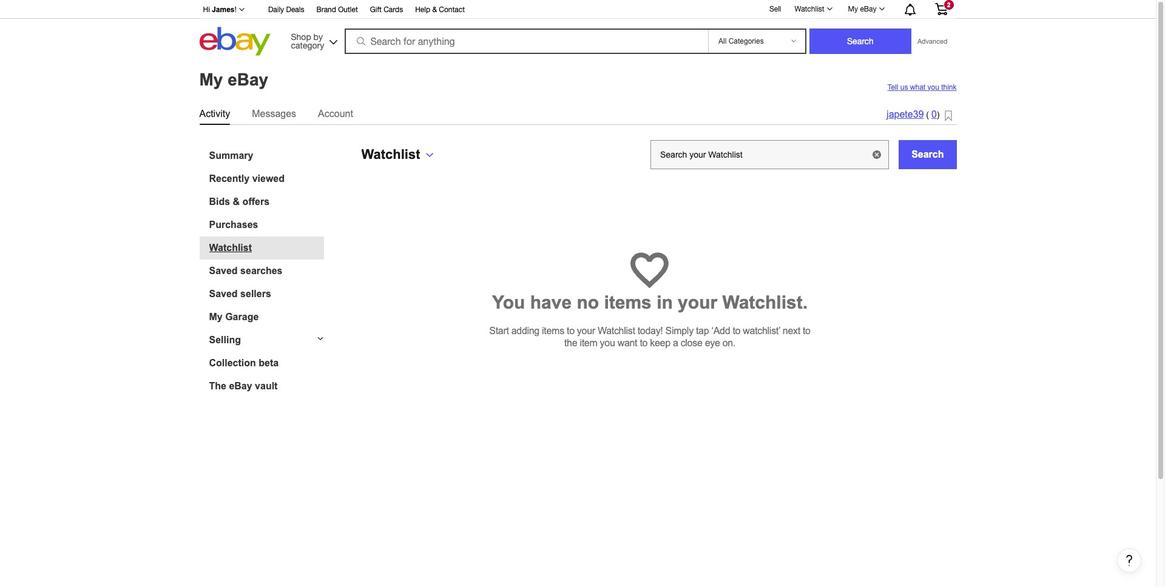 Task type: vqa. For each thing, say whether or not it's contained in the screenshot.
think at the top right
yes



Task type: locate. For each thing, give the bounding box(es) containing it.
saved
[[209, 266, 238, 276], [209, 289, 238, 299]]

Search for anything text field
[[346, 30, 706, 53]]

close
[[681, 338, 703, 348]]

items right adding
[[542, 326, 564, 336]]

deals
[[286, 5, 304, 14]]

you right item
[[600, 338, 615, 348]]

(
[[927, 110, 929, 120]]

None text field
[[651, 140, 889, 169]]

japete39 ( 0 )
[[887, 110, 940, 120]]

0 horizontal spatial watchlist link
[[209, 243, 324, 253]]

saved up my garage
[[209, 289, 238, 299]]

your up tap
[[678, 292, 718, 312]]

you left think
[[928, 83, 940, 91]]

0 vertical spatial saved
[[209, 266, 238, 276]]

1 vertical spatial my ebay
[[199, 70, 268, 89]]

1 horizontal spatial &
[[432, 5, 437, 14]]

simply
[[666, 326, 694, 336]]

0 vertical spatial you
[[928, 83, 940, 91]]

what
[[910, 83, 926, 91]]

1 vertical spatial &
[[233, 196, 240, 207]]

0 vertical spatial watchlist link
[[788, 2, 838, 16]]

1 saved from the top
[[209, 266, 238, 276]]

activity
[[199, 108, 230, 119]]

saved for saved sellers
[[209, 289, 238, 299]]

think
[[942, 83, 957, 91]]

my ebay inside you have no items in your watchlist. main content
[[199, 70, 268, 89]]

items inside 'start adding items to your watchlist today! simply tap 'add to watchlist' next to the item you want to keep a close eye on.'
[[542, 326, 564, 336]]

2 saved from the top
[[209, 289, 238, 299]]

your inside 'start adding items to your watchlist today! simply tap 'add to watchlist' next to the item you want to keep a close eye on.'
[[577, 326, 595, 336]]

watchlist inside popup button
[[361, 147, 420, 162]]

tell
[[888, 83, 899, 91]]

None submit
[[810, 29, 912, 54]]

search
[[912, 149, 944, 159]]

my inside account navigation
[[848, 5, 858, 13]]

items
[[604, 292, 652, 312], [542, 326, 564, 336]]

ebay inside account navigation
[[860, 5, 877, 13]]

japete39 link
[[887, 110, 924, 120]]

watchlist
[[795, 5, 825, 13], [361, 147, 420, 162], [209, 243, 252, 253], [598, 326, 635, 336]]

your up item
[[577, 326, 595, 336]]

& inside you have no items in your watchlist. main content
[[233, 196, 240, 207]]

sell link
[[764, 5, 787, 13]]

hi james !
[[203, 5, 237, 14]]

collection beta
[[209, 358, 279, 368]]

2 vertical spatial ebay
[[229, 381, 252, 391]]

watchlist link down purchases link
[[209, 243, 324, 253]]

2 vertical spatial my
[[209, 312, 223, 322]]

& right help
[[432, 5, 437, 14]]

watchlist.
[[723, 292, 808, 312]]

item
[[580, 338, 598, 348]]

to down today!
[[640, 338, 648, 348]]

saved up "saved sellers"
[[209, 266, 238, 276]]

shop
[[291, 32, 311, 42]]

none submit inside shop by category banner
[[810, 29, 912, 54]]

collection
[[209, 358, 256, 368]]

1 horizontal spatial your
[[678, 292, 718, 312]]

brand outlet link
[[317, 4, 358, 17]]

daily deals link
[[268, 4, 304, 17]]

you have no items in your watchlist. main content
[[5, 59, 1152, 588]]

saved sellers link
[[209, 289, 324, 300]]

0 vertical spatial &
[[432, 5, 437, 14]]

0 horizontal spatial your
[[577, 326, 595, 336]]

ebay
[[860, 5, 877, 13], [228, 70, 268, 89], [229, 381, 252, 391]]

purchases link
[[209, 219, 324, 230]]

hi
[[203, 5, 210, 14]]

items up today!
[[604, 292, 652, 312]]

your
[[678, 292, 718, 312], [577, 326, 595, 336]]

0 horizontal spatial &
[[233, 196, 240, 207]]

1 horizontal spatial items
[[604, 292, 652, 312]]

advanced
[[918, 38, 948, 45]]

recently viewed
[[209, 173, 285, 184]]

james
[[212, 5, 235, 14]]

to right next
[[803, 326, 811, 336]]

0 horizontal spatial you
[[600, 338, 615, 348]]

0 vertical spatial items
[[604, 292, 652, 312]]

messages link
[[252, 106, 296, 122]]

0
[[932, 110, 937, 120]]

next
[[783, 326, 801, 336]]

& inside account navigation
[[432, 5, 437, 14]]

0 link
[[932, 110, 937, 120]]

1 vertical spatial saved
[[209, 289, 238, 299]]

1 vertical spatial items
[[542, 326, 564, 336]]

0 horizontal spatial items
[[542, 326, 564, 336]]

in
[[657, 292, 673, 312]]

shop by category banner
[[196, 0, 957, 59]]

to up on.
[[733, 326, 741, 336]]

watchlist link right "sell"
[[788, 2, 838, 16]]

none text field inside you have no items in your watchlist. main content
[[651, 140, 889, 169]]

recently viewed link
[[209, 173, 324, 184]]

account
[[318, 108, 353, 119]]

messages
[[252, 108, 296, 119]]

saved sellers
[[209, 289, 271, 299]]

purchases
[[209, 219, 258, 230]]

& right bids
[[233, 196, 240, 207]]

1 vertical spatial my
[[199, 70, 223, 89]]

want
[[618, 338, 638, 348]]

shop by category button
[[286, 27, 340, 53]]

'add
[[712, 326, 730, 336]]

summary
[[209, 150, 253, 161]]

a
[[673, 338, 678, 348]]

my ebay
[[848, 5, 877, 13], [199, 70, 268, 89]]

offers
[[243, 196, 270, 207]]

on.
[[723, 338, 736, 348]]

watchlist inside 'start adding items to your watchlist today! simply tap 'add to watchlist' next to the item you want to keep a close eye on.'
[[598, 326, 635, 336]]

1 vertical spatial watchlist link
[[209, 243, 324, 253]]

1 vertical spatial your
[[577, 326, 595, 336]]

1 horizontal spatial my ebay
[[848, 5, 877, 13]]

watchlist inside account navigation
[[795, 5, 825, 13]]

0 vertical spatial my
[[848, 5, 858, 13]]

1 vertical spatial you
[[600, 338, 615, 348]]

you
[[928, 83, 940, 91], [600, 338, 615, 348]]

0 vertical spatial your
[[678, 292, 718, 312]]

0 horizontal spatial my ebay
[[199, 70, 268, 89]]

activity link
[[199, 106, 230, 122]]

0 vertical spatial my ebay
[[848, 5, 877, 13]]

1 horizontal spatial watchlist link
[[788, 2, 838, 16]]

my
[[848, 5, 858, 13], [199, 70, 223, 89], [209, 312, 223, 322]]

cards
[[384, 5, 403, 14]]

0 vertical spatial ebay
[[860, 5, 877, 13]]

saved searches link
[[209, 266, 324, 276]]

keep
[[650, 338, 671, 348]]

2
[[947, 1, 951, 8]]



Task type: describe. For each thing, give the bounding box(es) containing it.
tell us what you think link
[[888, 83, 957, 91]]

search button
[[899, 140, 957, 169]]

!
[[235, 5, 237, 14]]

summary link
[[209, 150, 324, 161]]

daily deals
[[268, 5, 304, 14]]

bids & offers link
[[209, 196, 324, 207]]

start
[[489, 326, 509, 336]]

gift cards link
[[370, 4, 403, 17]]

the
[[564, 338, 577, 348]]

searches
[[240, 266, 283, 276]]

selling
[[209, 335, 241, 345]]

tell us what you think
[[888, 83, 957, 91]]

bids & offers
[[209, 196, 270, 207]]

gift cards
[[370, 5, 403, 14]]

& for contact
[[432, 5, 437, 14]]

help & contact link
[[415, 4, 465, 17]]

us
[[901, 83, 908, 91]]

bids
[[209, 196, 230, 207]]

selling button
[[199, 335, 324, 346]]

ebay for my ebay link
[[860, 5, 877, 13]]

you have no items in your watchlist.
[[492, 292, 808, 312]]

to up the the
[[567, 326, 575, 336]]

today!
[[638, 326, 663, 336]]

help
[[415, 5, 430, 14]]

sell
[[770, 5, 782, 13]]

& for offers
[[233, 196, 240, 207]]

help & contact
[[415, 5, 465, 14]]

my ebay link
[[842, 2, 890, 16]]

sellers
[[240, 289, 271, 299]]

gift
[[370, 5, 382, 14]]

vault
[[255, 381, 278, 391]]

start adding items to your watchlist today! simply tap 'add to watchlist' next to the item you want to keep a close eye on.
[[489, 326, 811, 348]]

shop by category
[[291, 32, 324, 50]]

you inside 'start adding items to your watchlist today! simply tap 'add to watchlist' next to the item you want to keep a close eye on.'
[[600, 338, 615, 348]]

eye
[[705, 338, 720, 348]]

have
[[530, 292, 572, 312]]

)
[[937, 110, 940, 120]]

category
[[291, 40, 324, 50]]

account link
[[318, 106, 353, 122]]

outlet
[[338, 5, 358, 14]]

my for my garage link
[[209, 312, 223, 322]]

you
[[492, 292, 525, 312]]

brand
[[317, 5, 336, 14]]

adding
[[512, 326, 540, 336]]

1 horizontal spatial you
[[928, 83, 940, 91]]

beta
[[259, 358, 279, 368]]

2 link
[[928, 0, 955, 18]]

contact
[[439, 5, 465, 14]]

watchlist'
[[743, 326, 780, 336]]

tap
[[696, 326, 709, 336]]

advanced link
[[912, 29, 954, 53]]

make this page your my ebay homepage image
[[945, 110, 952, 122]]

the ebay vault link
[[209, 381, 324, 392]]

no
[[577, 292, 599, 312]]

1 vertical spatial ebay
[[228, 70, 268, 89]]

viewed
[[252, 173, 285, 184]]

recently
[[209, 173, 250, 184]]

brand outlet
[[317, 5, 358, 14]]

saved searches
[[209, 266, 283, 276]]

my ebay inside account navigation
[[848, 5, 877, 13]]

ebay for the ebay vault link
[[229, 381, 252, 391]]

help, opens dialogs image
[[1124, 555, 1136, 567]]

my garage
[[209, 312, 259, 322]]

account navigation
[[196, 0, 957, 19]]

saved for saved searches
[[209, 266, 238, 276]]

garage
[[225, 312, 259, 322]]

by
[[314, 32, 323, 42]]

the
[[209, 381, 226, 391]]

watchlist button
[[361, 147, 435, 162]]

the ebay vault
[[209, 381, 278, 391]]

my for my ebay link
[[848, 5, 858, 13]]

daily
[[268, 5, 284, 14]]

collection beta link
[[209, 358, 324, 369]]

japete39
[[887, 110, 924, 120]]



